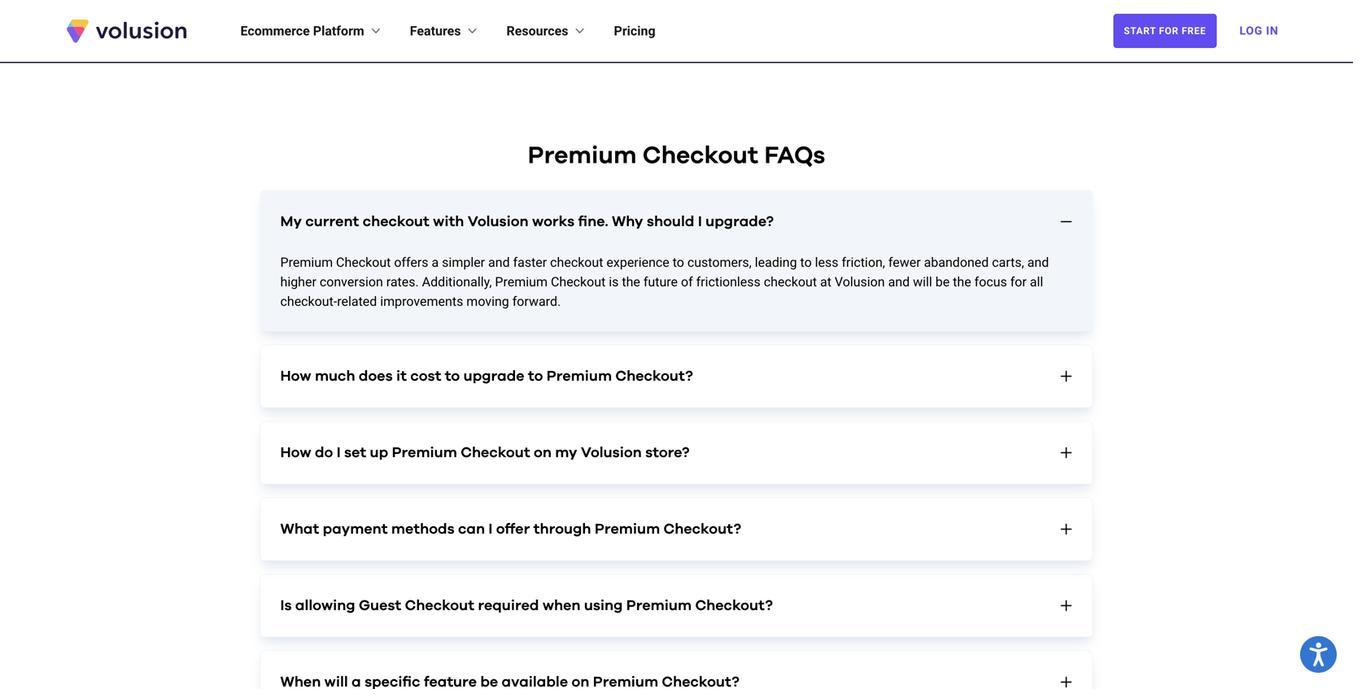 Task type: describe. For each thing, give the bounding box(es) containing it.
cost
[[410, 369, 441, 384]]

my
[[280, 214, 302, 229]]

works
[[532, 214, 575, 229]]

will
[[913, 274, 933, 290]]

faqs
[[765, 144, 826, 168]]

offer
[[496, 522, 530, 537]]

1 the from the left
[[622, 274, 640, 290]]

fine.
[[578, 214, 608, 229]]

a
[[432, 255, 439, 270]]

premium inside is allowing guest checkout required when using premium checkout? button
[[627, 599, 692, 613]]

features
[[410, 23, 461, 39]]

my current checkout with volusion works fine. why should i upgrade? button
[[261, 191, 1093, 253]]

should
[[647, 214, 695, 229]]

it
[[396, 369, 407, 384]]

can
[[458, 522, 485, 537]]

be
[[936, 274, 950, 290]]

start for free
[[1124, 25, 1207, 37]]

on
[[534, 446, 552, 460]]

how much does it cost to upgrade to premium checkout?
[[280, 369, 693, 384]]

abandoned
[[924, 255, 989, 270]]

forward.
[[513, 294, 561, 309]]

related
[[337, 294, 377, 309]]

ecommerce platform button
[[241, 21, 384, 41]]

0 horizontal spatial and
[[488, 255, 510, 270]]

premium checkout faqs
[[528, 144, 826, 168]]

how do i set up premium checkout on my volusion store?
[[280, 446, 690, 460]]

experience
[[607, 255, 670, 270]]

guest
[[359, 599, 401, 613]]

future
[[644, 274, 678, 290]]

premium inside what payment methods can i offer through premium checkout? button
[[595, 522, 660, 537]]

to up the of
[[673, 255, 684, 270]]

at
[[820, 274, 832, 290]]

premium up higher
[[280, 255, 333, 270]]

how for how much does it cost to upgrade to premium checkout?
[[280, 369, 311, 384]]

when
[[543, 599, 581, 613]]

log in link
[[1230, 13, 1289, 49]]

premium inside how do i set up premium checkout on my volusion store? button
[[392, 446, 457, 460]]

to right the cost
[[445, 369, 460, 384]]

for
[[1159, 25, 1179, 37]]

pricing link
[[614, 21, 656, 41]]

pricing
[[614, 23, 656, 39]]

log
[[1240, 24, 1263, 37]]

allowing
[[295, 599, 355, 613]]

offers
[[394, 255, 429, 270]]

with
[[433, 214, 464, 229]]

friction,
[[842, 255, 885, 270]]

to left "less"
[[800, 255, 812, 270]]

how do i set up premium checkout on my volusion store? button
[[261, 422, 1093, 484]]

ecommerce platform
[[241, 23, 364, 39]]

checkout right guest
[[405, 599, 475, 613]]

ecommerce
[[241, 23, 310, 39]]

log in
[[1240, 24, 1279, 37]]

fewer
[[889, 255, 921, 270]]

platform
[[313, 23, 364, 39]]

my
[[555, 446, 577, 460]]

upgrade
[[464, 369, 525, 384]]

1 horizontal spatial checkout
[[550, 255, 603, 270]]

features button
[[410, 21, 481, 41]]

much
[[315, 369, 355, 384]]

premium down faster
[[495, 274, 548, 290]]



Task type: locate. For each thing, give the bounding box(es) containing it.
1 vertical spatial volusion
[[835, 274, 885, 290]]

checkout left on
[[461, 446, 530, 460]]

2 how from the top
[[280, 446, 311, 460]]

conversion
[[320, 274, 383, 290]]

checkout-
[[280, 294, 337, 309]]

premium up fine. at the top of page
[[528, 144, 637, 168]]

customers,
[[688, 255, 752, 270]]

i
[[698, 214, 702, 229], [337, 446, 341, 460], [489, 522, 493, 537]]

carts,
[[992, 255, 1024, 270]]

the right 'be' on the right top of the page
[[953, 274, 972, 290]]

start
[[1124, 25, 1156, 37]]

1 vertical spatial checkout
[[550, 255, 603, 270]]

2 horizontal spatial i
[[698, 214, 702, 229]]

how for how do i set up premium checkout on my volusion store?
[[280, 446, 311, 460]]

premium right up at the left
[[392, 446, 457, 460]]

what payment methods can i offer through premium checkout?
[[280, 522, 741, 537]]

how left much
[[280, 369, 311, 384]]

0 horizontal spatial checkout
[[363, 214, 430, 229]]

in
[[1267, 24, 1279, 37]]

volusion right my
[[581, 446, 642, 460]]

volusion inside how do i set up premium checkout on my volusion store? button
[[581, 446, 642, 460]]

premium
[[528, 144, 637, 168], [280, 255, 333, 270], [495, 274, 548, 290], [547, 369, 612, 384], [392, 446, 457, 460], [595, 522, 660, 537], [627, 599, 692, 613]]

checkout up "conversion"
[[336, 255, 391, 270]]

faster
[[513, 255, 547, 270]]

premium right using
[[627, 599, 692, 613]]

i right should
[[698, 214, 702, 229]]

2 horizontal spatial checkout
[[764, 274, 817, 290]]

checkout? for using
[[695, 599, 773, 613]]

rates.
[[386, 274, 419, 290]]

my current checkout with volusion works fine. why should i upgrade?
[[280, 214, 774, 229]]

how much does it cost to upgrade to premium checkout? button
[[261, 345, 1093, 407]]

is
[[609, 274, 619, 290]]

what
[[280, 522, 319, 537]]

required
[[478, 599, 539, 613]]

higher
[[280, 274, 316, 290]]

premium checkout offers a simpler and faster checkout experience to customers, leading to less friction, fewer abandoned carts, and higher conversion rates. additionally, premium checkout is the future of frictionless checkout at volusion and will be the focus for all checkout-related improvements moving forward.
[[280, 255, 1049, 309]]

0 horizontal spatial i
[[337, 446, 341, 460]]

2 vertical spatial i
[[489, 522, 493, 537]]

is allowing guest checkout required when using premium checkout? button
[[261, 575, 1093, 637]]

volusion inside premium checkout offers a simpler and faster checkout experience to customers, leading to less friction, fewer abandoned carts, and higher conversion rates. additionally, premium checkout is the future of frictionless checkout at volusion and will be the focus for all checkout-related improvements moving forward.
[[835, 274, 885, 290]]

of
[[681, 274, 693, 290]]

start for free link
[[1114, 14, 1217, 48]]

focus
[[975, 274, 1007, 290]]

all
[[1030, 274, 1044, 290]]

why
[[612, 214, 643, 229]]

checkout? inside the 'how much does it cost to upgrade to premium checkout?' button
[[616, 369, 693, 384]]

checkout?
[[616, 369, 693, 384], [664, 522, 741, 537], [695, 599, 773, 613]]

how left do
[[280, 446, 311, 460]]

0 vertical spatial volusion
[[468, 214, 529, 229]]

0 vertical spatial how
[[280, 369, 311, 384]]

resources
[[507, 23, 569, 39]]

checkout left is
[[551, 274, 606, 290]]

does
[[359, 369, 393, 384]]

less
[[815, 255, 839, 270]]

checkout
[[643, 144, 759, 168], [336, 255, 391, 270], [551, 274, 606, 290], [461, 446, 530, 460], [405, 599, 475, 613]]

2 horizontal spatial and
[[1028, 255, 1049, 270]]

2 vertical spatial volusion
[[581, 446, 642, 460]]

checkout up 'offers'
[[363, 214, 430, 229]]

payment
[[323, 522, 388, 537]]

open accessibe: accessibility options, statement and help image
[[1310, 643, 1328, 667]]

0 vertical spatial checkout
[[363, 214, 430, 229]]

premium up my
[[547, 369, 612, 384]]

0 horizontal spatial volusion
[[468, 214, 529, 229]]

current
[[305, 214, 359, 229]]

0 vertical spatial checkout?
[[616, 369, 693, 384]]

volusion inside my current checkout with volusion works fine. why should i upgrade? button
[[468, 214, 529, 229]]

checkout? for through
[[664, 522, 741, 537]]

moving
[[467, 294, 509, 309]]

and down fewer
[[888, 274, 910, 290]]

to right the upgrade
[[528, 369, 543, 384]]

for
[[1011, 274, 1027, 290]]

checkout up my current checkout with volusion works fine. why should i upgrade? button
[[643, 144, 759, 168]]

methods
[[391, 522, 455, 537]]

2 vertical spatial checkout?
[[695, 599, 773, 613]]

2 horizontal spatial volusion
[[835, 274, 885, 290]]

free
[[1182, 25, 1207, 37]]

improvements
[[380, 294, 463, 309]]

up
[[370, 446, 388, 460]]

i right can
[[489, 522, 493, 537]]

simpler
[[442, 255, 485, 270]]

2 vertical spatial checkout
[[764, 274, 817, 290]]

checkout down fine. at the top of page
[[550, 255, 603, 270]]

what payment methods can i offer through premium checkout? button
[[261, 498, 1093, 560]]

1 horizontal spatial i
[[489, 522, 493, 537]]

checkout inside button
[[363, 214, 430, 229]]

upgrade?
[[706, 214, 774, 229]]

is allowing guest checkout required when using premium checkout?
[[280, 599, 773, 613]]

1 vertical spatial how
[[280, 446, 311, 460]]

volusion right with
[[468, 214, 529, 229]]

1 horizontal spatial and
[[888, 274, 910, 290]]

checkout? inside is allowing guest checkout required when using premium checkout? button
[[695, 599, 773, 613]]

and up all
[[1028, 255, 1049, 270]]

i right do
[[337, 446, 341, 460]]

volusion
[[468, 214, 529, 229], [835, 274, 885, 290], [581, 446, 642, 460]]

how
[[280, 369, 311, 384], [280, 446, 311, 460]]

1 vertical spatial i
[[337, 446, 341, 460]]

additionally,
[[422, 274, 492, 290]]

0 vertical spatial i
[[698, 214, 702, 229]]

resources button
[[507, 21, 588, 41]]

through
[[534, 522, 591, 537]]

frictionless
[[696, 274, 761, 290]]

store?
[[646, 446, 690, 460]]

1 how from the top
[[280, 369, 311, 384]]

volusion down friction,
[[835, 274, 885, 290]]

1 vertical spatial checkout?
[[664, 522, 741, 537]]

2 the from the left
[[953, 274, 972, 290]]

and
[[488, 255, 510, 270], [1028, 255, 1049, 270], [888, 274, 910, 290]]

1 horizontal spatial volusion
[[581, 446, 642, 460]]

checkout? inside what payment methods can i offer through premium checkout? button
[[664, 522, 741, 537]]

0 horizontal spatial the
[[622, 274, 640, 290]]

set
[[344, 446, 366, 460]]

using
[[584, 599, 623, 613]]

premium right "through"
[[595, 522, 660, 537]]

checkout down leading
[[764, 274, 817, 290]]

premium inside the 'how much does it cost to upgrade to premium checkout?' button
[[547, 369, 612, 384]]

and left faster
[[488, 255, 510, 270]]

the
[[622, 274, 640, 290], [953, 274, 972, 290]]

the right is
[[622, 274, 640, 290]]

1 horizontal spatial the
[[953, 274, 972, 290]]

do
[[315, 446, 333, 460]]

is
[[280, 599, 292, 613]]

to
[[673, 255, 684, 270], [800, 255, 812, 270], [445, 369, 460, 384], [528, 369, 543, 384]]

checkout
[[363, 214, 430, 229], [550, 255, 603, 270], [764, 274, 817, 290]]

leading
[[755, 255, 797, 270]]



Task type: vqa. For each thing, say whether or not it's contained in the screenshot.
read more link associated with expand
no



